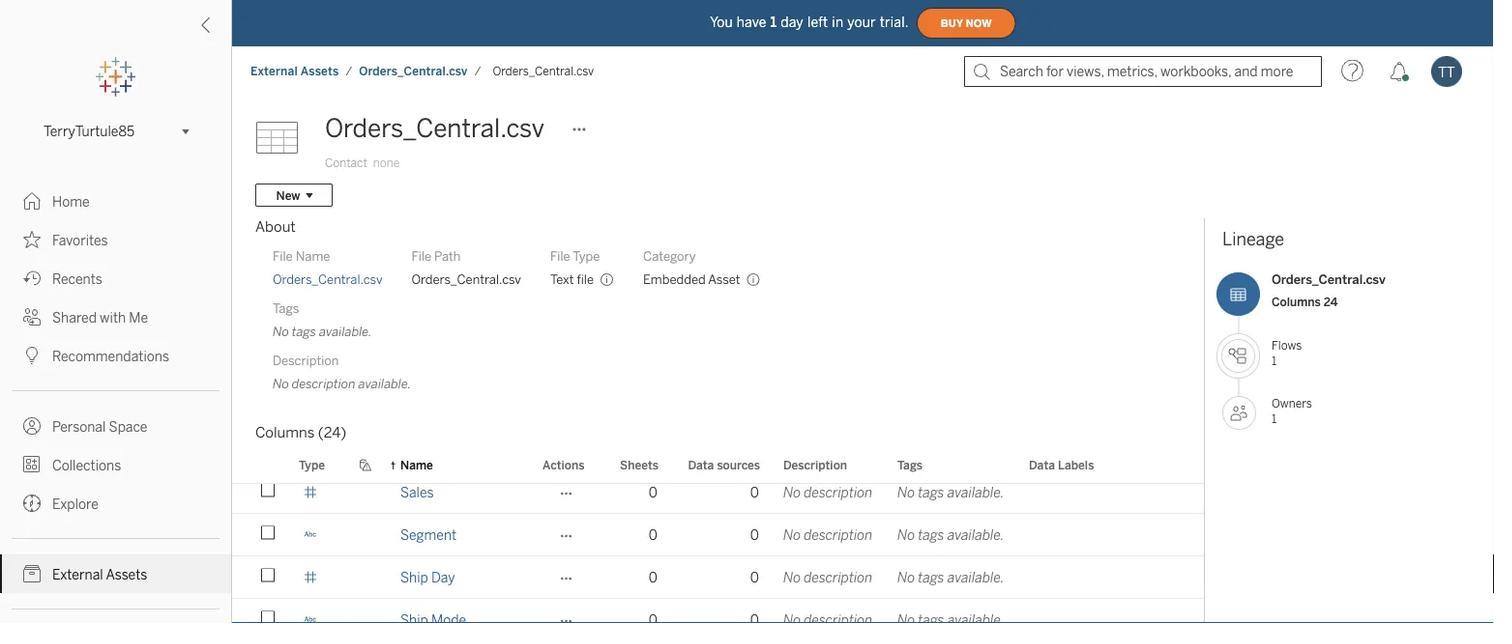 Task type: locate. For each thing, give the bounding box(es) containing it.
actions
[[543, 458, 585, 472]]

4 row from the top
[[232, 557, 1321, 602]]

0 vertical spatial description
[[273, 353, 339, 369]]

grid
[[232, 0, 1321, 624]]

description down tags no tags available.
[[273, 353, 339, 369]]

3 no description from the top
[[783, 570, 873, 586]]

no tags available. for ship day
[[898, 570, 1004, 586]]

data left labels
[[1029, 458, 1055, 472]]

available. for sales
[[948, 485, 1004, 501]]

navigation panel element
[[0, 58, 231, 624]]

2 no tags available. from the top
[[898, 528, 1004, 544]]

0 vertical spatial name
[[296, 249, 330, 264]]

1 left day at the right top of the page
[[771, 14, 777, 30]]

2 no description from the top
[[783, 528, 873, 544]]

1 inside owners 1
[[1272, 412, 1277, 426]]

3 row from the top
[[232, 515, 1321, 559]]

name up sales
[[400, 458, 433, 472]]

2 file from the left
[[412, 249, 432, 264]]

description for description no description available.
[[273, 353, 339, 369]]

2 row from the top
[[232, 472, 1321, 516]]

2 real image from the top
[[304, 486, 317, 500]]

real image
[[304, 358, 317, 372], [304, 486, 317, 500]]

path
[[434, 249, 461, 264]]

file inside file path orders_central.csv
[[412, 249, 432, 264]]

1 vertical spatial integer image
[[304, 571, 317, 585]]

available. inside description no description available.
[[358, 376, 411, 392]]

integer image up file name orders_central.csv
[[304, 231, 317, 244]]

1 vertical spatial external
[[52, 567, 103, 583]]

embedded asset
[[643, 272, 741, 287]]

me
[[129, 310, 148, 326]]

2 integer image from the top
[[304, 571, 317, 585]]

no description for sales
[[783, 485, 873, 501]]

no description
[[783, 485, 873, 501], [783, 528, 873, 544], [783, 570, 873, 586]]

row
[[232, 0, 1211, 4], [232, 472, 1321, 516], [232, 515, 1321, 559], [232, 557, 1321, 602], [232, 600, 1321, 624]]

have
[[737, 14, 767, 30]]

columns image
[[1217, 273, 1260, 316]]

2 integer image from the top
[[304, 231, 317, 244]]

trial.
[[880, 14, 909, 30]]

no tags available. for segment
[[898, 528, 1004, 544]]

1 for owners 1
[[1272, 412, 1277, 426]]

1 horizontal spatial type
[[573, 249, 600, 264]]

assets
[[301, 64, 339, 78], [106, 567, 147, 583]]

0 vertical spatial assets
[[301, 64, 339, 78]]

no tags available.
[[898, 485, 1004, 501], [898, 528, 1004, 544], [898, 570, 1004, 586]]

0 vertical spatial no description
[[783, 485, 873, 501]]

1 no description from the top
[[783, 485, 873, 501]]

string image up tags no tags available.
[[304, 273, 317, 287]]

0 horizontal spatial file
[[273, 249, 293, 264]]

assets inside main navigation. press the up and down arrow keys to access links. element
[[106, 567, 147, 583]]

favorites link
[[0, 221, 231, 259]]

1 horizontal spatial assets
[[301, 64, 339, 78]]

integer image right new
[[304, 188, 317, 202]]

0 horizontal spatial /
[[346, 64, 352, 78]]

description for segment
[[804, 528, 873, 544]]

assets up table image
[[301, 64, 339, 78]]

row containing ship day
[[232, 557, 1321, 602]]

3 file from the left
[[550, 249, 570, 264]]

0 vertical spatial columns
[[1272, 295, 1321, 309]]

1
[[771, 14, 777, 30], [1272, 354, 1277, 368], [1272, 412, 1277, 426]]

0
[[649, 485, 658, 501], [750, 485, 759, 501], [649, 528, 658, 544], [750, 528, 759, 544], [649, 570, 658, 586], [750, 570, 759, 586]]

string image
[[304, 273, 317, 287], [304, 529, 317, 542]]

1 horizontal spatial name
[[400, 458, 433, 472]]

name
[[296, 249, 330, 264], [400, 458, 433, 472]]

text file
[[550, 272, 594, 287]]

1 real image from the top
[[304, 358, 317, 372]]

columns
[[1272, 295, 1321, 309], [255, 425, 315, 442]]

description inside description no description available.
[[273, 353, 339, 369]]

category
[[643, 249, 696, 264]]

1 vertical spatial tags
[[898, 458, 923, 472]]

no inside tags no tags available.
[[273, 324, 289, 339]]

2 vertical spatial no tags available.
[[898, 570, 1004, 586]]

ship
[[400, 570, 428, 586]]

0 vertical spatial external assets link
[[250, 63, 340, 79]]

0 horizontal spatial tags
[[273, 301, 299, 316]]

1 vertical spatial assets
[[106, 567, 147, 583]]

0 vertical spatial tags
[[273, 301, 299, 316]]

1 vertical spatial string image
[[304, 529, 317, 542]]

no description for segment
[[783, 528, 873, 544]]

0 horizontal spatial name
[[296, 249, 330, 264]]

1 inside flows 1
[[1272, 354, 1277, 368]]

file left path
[[412, 249, 432, 264]]

0 horizontal spatial description
[[273, 353, 339, 369]]

file
[[273, 249, 293, 264], [412, 249, 432, 264], [550, 249, 570, 264]]

tags inside tags no tags available.
[[273, 301, 299, 316]]

1 down owners
[[1272, 412, 1277, 426]]

description
[[273, 353, 339, 369], [783, 458, 847, 472]]

0 vertical spatial external
[[251, 64, 298, 78]]

tags for segment
[[918, 528, 944, 544]]

collections link
[[0, 446, 231, 485]]

orders_central.csv
[[359, 64, 468, 78], [493, 64, 594, 78], [325, 114, 545, 144], [273, 272, 383, 287], [412, 272, 521, 287], [1272, 272, 1386, 288]]

external assets link
[[250, 63, 340, 79], [0, 555, 231, 594]]

available. inside tags no tags available.
[[319, 324, 372, 339]]

1 horizontal spatial external assets link
[[250, 63, 340, 79]]

2 string image from the top
[[304, 529, 317, 542]]

1 file from the left
[[273, 249, 293, 264]]

1 vertical spatial real image
[[304, 486, 317, 500]]

0 vertical spatial integer image
[[304, 60, 317, 74]]

1 horizontal spatial data
[[1029, 458, 1055, 472]]

1 vertical spatial 1
[[1272, 354, 1277, 368]]

type up the file
[[573, 249, 600, 264]]

orders_central.csv link up tags no tags available.
[[273, 271, 383, 288]]

3 no tags available. from the top
[[898, 570, 1004, 586]]

1 for flows 1
[[1272, 354, 1277, 368]]

file down about
[[273, 249, 293, 264]]

1 down "flows"
[[1272, 354, 1277, 368]]

1 vertical spatial columns
[[255, 425, 315, 442]]

buy
[[941, 17, 963, 29]]

you have 1 day left in your trial.
[[710, 14, 909, 30]]

0 horizontal spatial type
[[299, 458, 325, 472]]

shared
[[52, 310, 97, 326]]

day
[[431, 570, 455, 586]]

real image down columns (24) at bottom
[[304, 486, 317, 500]]

file type
[[550, 249, 600, 264]]

recents link
[[0, 259, 231, 298]]

home
[[52, 194, 90, 210]]

1 horizontal spatial columns
[[1272, 295, 1321, 309]]

contact
[[325, 156, 367, 170]]

assets for external assets
[[106, 567, 147, 583]]

columns left 24 at right top
[[1272, 295, 1321, 309]]

tags
[[273, 301, 299, 316], [898, 458, 923, 472]]

0 vertical spatial no tags available.
[[898, 485, 1004, 501]]

embedded
[[643, 272, 706, 287]]

description for description
[[783, 458, 847, 472]]

data sources
[[688, 458, 760, 472]]

1 horizontal spatial /
[[475, 64, 481, 78]]

assets down explore link
[[106, 567, 147, 583]]

external down explore
[[52, 567, 103, 583]]

1 horizontal spatial file
[[412, 249, 432, 264]]

1 no tags available. from the top
[[898, 485, 1004, 501]]

tags
[[292, 324, 316, 339], [918, 485, 944, 501], [918, 528, 944, 544], [918, 570, 944, 586]]

columns left (24)
[[255, 425, 315, 442]]

real image down tags no tags available.
[[304, 358, 317, 372]]

type
[[573, 249, 600, 264], [299, 458, 325, 472]]

orders_central.csv link up none
[[358, 63, 469, 79]]

(24)
[[318, 425, 346, 442]]

integer image
[[304, 188, 317, 202], [304, 571, 317, 585]]

data left sources
[[688, 458, 714, 472]]

2 vertical spatial 1
[[1272, 412, 1277, 426]]

you
[[710, 14, 733, 30]]

description right sources
[[783, 458, 847, 472]]

integer image up string image in the left of the page
[[304, 571, 317, 585]]

new button
[[255, 184, 333, 207]]

tags for ship day
[[918, 570, 944, 586]]

external assets link down explore link
[[0, 555, 231, 594]]

flows image
[[1222, 339, 1255, 373]]

1 vertical spatial description
[[783, 458, 847, 472]]

/ left orders_central.csv element
[[475, 64, 481, 78]]

1 horizontal spatial tags
[[898, 458, 923, 472]]

data for data sources
[[688, 458, 714, 472]]

owners image
[[1223, 397, 1256, 430]]

2 data from the left
[[1029, 458, 1055, 472]]

string image inside row
[[304, 529, 317, 542]]

file inside file name orders_central.csv
[[273, 249, 293, 264]]

recommendations link
[[0, 337, 231, 375]]

0 vertical spatial integer image
[[304, 188, 317, 202]]

no
[[273, 324, 289, 339], [273, 376, 289, 392], [783, 485, 801, 501], [898, 485, 915, 501], [783, 528, 801, 544], [898, 528, 915, 544], [783, 570, 801, 586], [898, 570, 915, 586]]

flows 1
[[1272, 339, 1302, 368]]

personal
[[52, 419, 106, 435]]

grid containing sales
[[232, 0, 1321, 624]]

0 horizontal spatial assets
[[106, 567, 147, 583]]

1 integer image from the top
[[304, 60, 317, 74]]

owners 1
[[1272, 397, 1312, 426]]

orders_central.csv link
[[358, 63, 469, 79], [273, 271, 383, 288]]

your
[[847, 14, 876, 30]]

name down about
[[296, 249, 330, 264]]

0 vertical spatial real image
[[304, 358, 317, 372]]

owners
[[1272, 397, 1312, 411]]

1 vertical spatial no tags available.
[[898, 528, 1004, 544]]

file up text
[[550, 249, 570, 264]]

description
[[292, 376, 356, 392], [804, 485, 873, 501], [804, 528, 873, 544], [804, 570, 873, 586]]

/ up the contact
[[346, 64, 352, 78]]

external inside main navigation. press the up and down arrow keys to access links. element
[[52, 567, 103, 583]]

string image up string image in the left of the page
[[304, 529, 317, 542]]

integer image
[[304, 60, 317, 74], [304, 231, 317, 244]]

buy now
[[941, 17, 992, 29]]

0 horizontal spatial data
[[688, 458, 714, 472]]

1 / from the left
[[346, 64, 352, 78]]

1 horizontal spatial description
[[783, 458, 847, 472]]

external for external assets / orders_central.csv /
[[251, 64, 298, 78]]

day
[[781, 14, 804, 30]]

external up table image
[[251, 64, 298, 78]]

available. for segment
[[948, 528, 1004, 544]]

orders_central.csv columns 24
[[1272, 272, 1386, 309]]

type down columns (24) at bottom
[[299, 458, 325, 472]]

2 vertical spatial no description
[[783, 570, 873, 586]]

external
[[251, 64, 298, 78], [52, 567, 103, 583]]

available.
[[319, 324, 372, 339], [358, 376, 411, 392], [948, 485, 1004, 501], [948, 528, 1004, 544], [948, 570, 1004, 586]]

external assets link up table image
[[250, 63, 340, 79]]

segment link
[[400, 515, 457, 556]]

0 vertical spatial string image
[[304, 273, 317, 287]]

integer image up table image
[[304, 60, 317, 74]]

main navigation. press the up and down arrow keys to access links. element
[[0, 182, 231, 624]]

1 vertical spatial external assets link
[[0, 555, 231, 594]]

terryturtule85
[[44, 124, 135, 140]]

2 horizontal spatial file
[[550, 249, 570, 264]]

0 vertical spatial 1
[[771, 14, 777, 30]]

cell
[[287, 4, 343, 46]]

/
[[346, 64, 352, 78], [475, 64, 481, 78]]

0 horizontal spatial external
[[52, 567, 103, 583]]

1 vertical spatial orders_central.csv link
[[273, 271, 383, 288]]

0 horizontal spatial external assets link
[[0, 555, 231, 594]]

1 vertical spatial type
[[299, 458, 325, 472]]

1 vertical spatial integer image
[[304, 231, 317, 244]]

1 horizontal spatial external
[[251, 64, 298, 78]]

1 vertical spatial no description
[[783, 528, 873, 544]]

0 horizontal spatial columns
[[255, 425, 315, 442]]

1 data from the left
[[688, 458, 714, 472]]

this file type can only contain a single table. image
[[600, 273, 614, 287]]

data
[[688, 458, 714, 472], [1029, 458, 1055, 472]]



Task type: describe. For each thing, give the bounding box(es) containing it.
name inside file name orders_central.csv
[[296, 249, 330, 264]]

explore
[[52, 497, 99, 513]]

contact none
[[325, 156, 400, 170]]

this table or file is embedded in the published asset on the server, and you can't create a new workbook from it. files embedded in workbooks aren't shared with other tableau site users. image
[[746, 273, 761, 287]]

5 row from the top
[[232, 600, 1321, 624]]

sheets
[[620, 458, 659, 472]]

description for ship day
[[804, 570, 873, 586]]

sales
[[400, 485, 434, 501]]

row containing segment
[[232, 515, 1321, 559]]

ship day link
[[400, 557, 455, 599]]

description no description available.
[[273, 353, 411, 392]]

in
[[832, 14, 844, 30]]

segment
[[400, 528, 457, 544]]

lineage
[[1223, 229, 1285, 250]]

home link
[[0, 182, 231, 221]]

file for file path
[[412, 249, 432, 264]]

file
[[577, 272, 594, 287]]

description inside description no description available.
[[292, 376, 356, 392]]

space
[[109, 419, 147, 435]]

1 vertical spatial name
[[400, 458, 433, 472]]

assets for external assets / orders_central.csv /
[[301, 64, 339, 78]]

tags for tags no tags available.
[[273, 301, 299, 316]]

left
[[808, 14, 828, 30]]

recents
[[52, 271, 102, 287]]

columns inside orders_central.csv columns 24
[[1272, 295, 1321, 309]]

personal space
[[52, 419, 147, 435]]

external for external assets
[[52, 567, 103, 583]]

tags for tags
[[898, 458, 923, 472]]

table image
[[255, 109, 313, 167]]

new
[[276, 188, 300, 202]]

collections
[[52, 458, 121, 474]]

file for file name
[[273, 249, 293, 264]]

string image
[[304, 614, 317, 624]]

no tags available. for sales
[[898, 485, 1004, 501]]

Search for views, metrics, workbooks, and more text field
[[964, 56, 1322, 87]]

buy now button
[[917, 8, 1016, 39]]

1 integer image from the top
[[304, 188, 317, 202]]

description for sales
[[804, 485, 873, 501]]

tags no tags available.
[[273, 301, 372, 339]]

asset
[[708, 272, 741, 287]]

data for data labels
[[1029, 458, 1055, 472]]

0 vertical spatial type
[[573, 249, 600, 264]]

ship day
[[400, 570, 455, 586]]

no inside description no description available.
[[273, 376, 289, 392]]

file name orders_central.csv
[[273, 249, 383, 287]]

available. for ship day
[[948, 570, 1004, 586]]

tags for sales
[[918, 485, 944, 501]]

sources
[[717, 458, 760, 472]]

shared with me link
[[0, 298, 231, 337]]

2 / from the left
[[475, 64, 481, 78]]

1 string image from the top
[[304, 273, 317, 287]]

sales link
[[400, 472, 434, 514]]

text
[[550, 272, 574, 287]]

explore link
[[0, 485, 231, 523]]

about
[[255, 219, 296, 236]]

external assets / orders_central.csv /
[[251, 64, 481, 78]]

labels
[[1058, 458, 1094, 472]]

row containing sales
[[232, 472, 1321, 516]]

0 vertical spatial orders_central.csv link
[[358, 63, 469, 79]]

terryturtule85 button
[[36, 120, 195, 143]]

orders_central.csv element
[[487, 64, 600, 78]]

tags inside tags no tags available.
[[292, 324, 316, 339]]

shared with me
[[52, 310, 148, 326]]

now
[[966, 17, 992, 29]]

data labels
[[1029, 458, 1094, 472]]

no description for ship day
[[783, 570, 873, 586]]

recommendations
[[52, 349, 169, 365]]

file path orders_central.csv
[[412, 249, 521, 287]]

favorites
[[52, 233, 108, 249]]

24
[[1324, 295, 1338, 309]]

with
[[100, 310, 126, 326]]

none
[[373, 156, 400, 170]]

flows
[[1272, 339, 1302, 353]]

personal space link
[[0, 407, 231, 446]]

1 row from the top
[[232, 0, 1211, 4]]

columns (24)
[[255, 425, 346, 442]]

external assets
[[52, 567, 147, 583]]



Task type: vqa. For each thing, say whether or not it's contained in the screenshot.
Data Labels Use labels to classify data.
no



